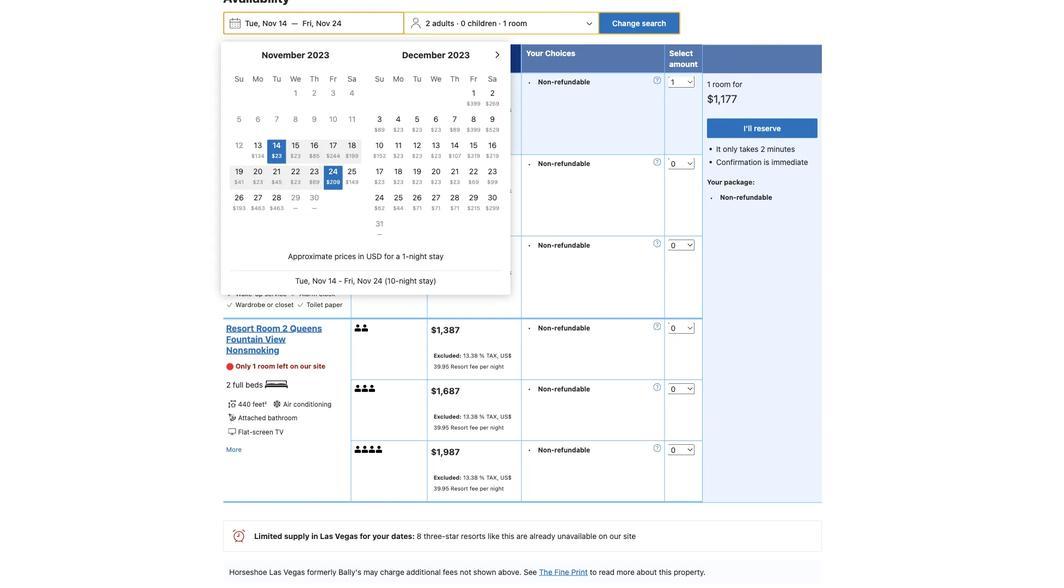 Task type: locate. For each thing, give the bounding box(es) containing it.
full
[[233, 134, 244, 143], [233, 380, 244, 389]]

0 vertical spatial 18
[[348, 141, 356, 150]]

17 inside 17 $23
[[376, 167, 384, 176]]

22 up the $69
[[469, 167, 478, 176]]

$23 inside 5 december 2023 option
[[412, 127, 422, 133]]

23 inside 23 $89
[[310, 167, 319, 176]]

15 for 15 $319
[[470, 141, 478, 150]]

1 more details on meals and payment options image from the top
[[654, 77, 661, 84]]

channels
[[302, 247, 330, 254], [296, 279, 323, 287]]

children
[[468, 19, 497, 28]]

5 for 5
[[237, 115, 242, 124]]

1 horizontal spatial 20 $23
[[431, 167, 441, 185]]

440 feet² up 20 cell on the left top of page
[[238, 155, 267, 162]]

0 horizontal spatial 7
[[275, 115, 279, 124]]

22 inside 22 $23
[[291, 167, 300, 176]]

29 inside 29 $215
[[469, 193, 478, 202]]

2 6 from the left
[[434, 115, 439, 124]]

2 up $269
[[490, 89, 495, 98]]

we for december
[[431, 74, 442, 83]]

clock up toilet paper
[[319, 290, 335, 298]]

0 horizontal spatial 15
[[292, 141, 300, 150]]

6 fee from the top
[[470, 485, 478, 492]]

4 39.95 from the top
[[434, 363, 449, 370]]

0 horizontal spatial tue,
[[245, 19, 261, 28]]

39.95 for $1,387
[[434, 363, 449, 370]]

0 vertical spatial las
[[320, 532, 333, 541]]

22 for 22 $23
[[291, 167, 300, 176]]

$215
[[467, 205, 480, 212]]

15 November 2023 checkbox
[[286, 140, 305, 164]]

beds up $134
[[246, 134, 263, 143]]

1 tax, from the top
[[486, 107, 499, 113]]

21 inside the 21 $45
[[273, 167, 281, 176]]

$23 inside 17 december 2023 checkbox
[[375, 179, 385, 185]]

30 inside 30 $299
[[488, 193, 497, 202]]

19 inside the 19 $41
[[235, 167, 243, 176]]

nonsmoking inside resort room 2 queens fountain view nonsmoking
[[226, 345, 279, 355]]

0 vertical spatial air
[[283, 155, 292, 162]]

20 November 2023 checkbox
[[249, 166, 267, 190]]

$89 inside 3 december 2023 checkbox
[[374, 127, 385, 133]]

27 inside 27 $71
[[432, 193, 441, 202]]

20
[[253, 167, 263, 176], [432, 167, 441, 176]]

we for november
[[290, 74, 301, 83]]

$23 inside '11 december 2023' checkbox
[[393, 153, 404, 159]]

2 tv from the top
[[275, 428, 284, 436]]

12 inside 12 november 2023 checkbox
[[235, 141, 243, 150]]

10 November 2023 checkbox
[[324, 114, 343, 138]]

full left 13 $134
[[233, 134, 244, 143]]

1 horizontal spatial 30
[[488, 193, 497, 202]]

3 excluded: from the top
[[434, 353, 462, 359]]

2 12 from the left
[[413, 141, 421, 150]]

18 November 2023 checkbox
[[343, 140, 362, 164]]

1 $463 from the left
[[251, 205, 265, 212]]

6 13.38 % tax, us$ 39.95 resort fee per night from the top
[[434, 474, 512, 492]]

0 vertical spatial channels
[[302, 247, 330, 254]]

2 conditioning from the top
[[294, 401, 332, 408]]

resort room 2 queens high roller view nonsmoking
[[226, 77, 322, 109]]

39.95 down $1,987
[[434, 485, 449, 492]]

6 $23
[[431, 115, 441, 133]]

16 for 16 $85
[[310, 141, 319, 150]]

$23 for 20 december 2023 checkbox
[[431, 179, 441, 185]]

9 inside 9 $529
[[490, 115, 495, 124]]

$399 inside 8 december 2023 option
[[467, 127, 481, 133]]

$71 inside the 26 $71
[[413, 205, 422, 212]]

2 2023 from the left
[[448, 50, 470, 60]]

29
[[291, 193, 300, 202], [469, 193, 478, 202]]

13 $23
[[431, 141, 441, 159]]

1 5 from the left
[[237, 115, 242, 124]]

toiletries
[[251, 203, 277, 211]]

18 right 17 $23
[[394, 167, 403, 176]]

1 horizontal spatial 20
[[432, 167, 441, 176]]

$23 right $41 on the left top
[[253, 179, 263, 185]]

0 horizontal spatial 30
[[310, 193, 319, 202]]

high
[[226, 88, 246, 98]]

1 vertical spatial fri,
[[344, 276, 355, 285]]

17 for 17 $23
[[376, 167, 384, 176]]

23 November 2023 checkbox
[[305, 166, 324, 190]]

$463 inside 28 november 2023 option
[[270, 205, 284, 212]]

tu down december
[[413, 74, 422, 83]]

$71 for 26
[[413, 205, 422, 212]]

1 vertical spatial our
[[300, 362, 311, 370]]

0 horizontal spatial su
[[235, 74, 244, 83]]

1 vertical spatial your
[[707, 178, 723, 186]]

2023 for november 2023
[[307, 50, 330, 60]]

$23 for 13 december 2023 checkbox
[[431, 153, 441, 159]]

2 air from the top
[[283, 401, 292, 408]]

19 right 18 $23
[[413, 167, 421, 176]]

1 vertical spatial more details on meals and payment options image
[[654, 323, 661, 330]]

7 left 8 $399
[[453, 115, 457, 124]]

25 December 2023 checkbox
[[389, 192, 408, 216]]

0 vertical spatial vegas
[[335, 532, 358, 541]]

1 vertical spatial tv
[[275, 428, 284, 436]]

30 up '$299'
[[488, 193, 497, 202]]

— up the november 2023
[[292, 19, 298, 28]]

2 20 $23 from the left
[[431, 167, 441, 185]]

0 vertical spatial bathroom
[[268, 169, 298, 176]]

left down resort room 2 queens fountain view nonsmoking link
[[277, 362, 288, 370]]

1 horizontal spatial 2023
[[448, 50, 470, 60]]

screen
[[253, 182, 273, 190], [253, 428, 273, 436]]

1 vertical spatial flat-
[[238, 428, 253, 436]]

0 vertical spatial queens
[[290, 77, 322, 87]]

6 right 5 $23
[[434, 115, 439, 124]]

7
[[275, 115, 279, 124], [453, 115, 457, 124]]

18 inside 18 $199
[[348, 141, 356, 150]]

26 $71
[[413, 193, 422, 212]]

20 right '19 $23'
[[432, 167, 441, 176]]

view inside resort room 2 queens fountain view nonsmoking
[[265, 334, 286, 344]]

conditioning
[[294, 155, 332, 162], [294, 401, 332, 408]]

the fine print link
[[539, 568, 588, 577]]

cable
[[277, 279, 294, 287]]

— inside 29 —
[[293, 205, 298, 212]]

1 horizontal spatial 11
[[395, 141, 402, 150]]

$89 for 23
[[309, 179, 320, 185]]

$209
[[326, 179, 340, 185]]

2 20 from the left
[[432, 167, 441, 176]]

18 cell
[[343, 138, 362, 164]]

fr up 1 $399
[[470, 74, 477, 83]]

fri, right -
[[344, 276, 355, 285]]

attached
[[238, 169, 266, 176], [238, 414, 266, 422]]

2 15 from the left
[[470, 141, 478, 150]]

19 $23
[[412, 167, 422, 185]]

26 $193
[[233, 193, 246, 212]]

22 inside 22 $69
[[469, 167, 478, 176]]

$23 inside 13 december 2023 checkbox
[[431, 153, 441, 159]]

26 right "25 $44"
[[413, 193, 422, 202]]

1 inside 1 $399
[[472, 89, 476, 98]]

4 right 3 $89
[[396, 115, 401, 124]]

air for nonsmoking
[[283, 401, 292, 408]]

13.38 for $1,687
[[463, 413, 478, 420]]

$69
[[469, 179, 479, 185]]

1 39.95 from the top
[[434, 118, 449, 124]]

th
[[310, 74, 319, 83], [450, 74, 460, 83]]

$23 right $134
[[272, 153, 282, 159]]

approximate
[[288, 252, 333, 261]]

5
[[237, 115, 242, 124], [415, 115, 420, 124]]

1 vertical spatial vegas
[[284, 568, 305, 577]]

25 inside "25 $44"
[[394, 193, 403, 202]]

20 inside option
[[253, 167, 263, 176]]

1 air from the top
[[283, 155, 292, 162]]

2 inside 'resort room 2 queens high roller view nonsmoking'
[[282, 77, 288, 87]]

2 inside the it only takes 2 minutes confirmation is immediate
[[761, 145, 765, 154]]

2 down closet
[[282, 323, 288, 333]]

15
[[292, 141, 300, 150], [470, 141, 478, 150]]

— for 30
[[312, 205, 317, 212]]

9
[[312, 115, 317, 124], [490, 115, 495, 124]]

queens inside 'resort room 2 queens high roller view nonsmoking'
[[290, 77, 322, 87]]

10 left nights
[[474, 49, 483, 58]]

2 2 full beds from the top
[[226, 380, 265, 389]]

5 inside 5 $23
[[415, 115, 420, 124]]

may
[[364, 568, 378, 577]]

3 November 2023 checkbox
[[324, 88, 343, 112]]

$23 inside "6 december 2023" option
[[431, 127, 441, 133]]

left down 1 november 2023 checkbox
[[277, 116, 288, 124]]

1 vertical spatial 18
[[394, 167, 403, 176]]

2 22 from the left
[[469, 167, 478, 176]]

0 vertical spatial more details on meals and payment options image
[[654, 158, 661, 166]]

23 for 23 $99
[[488, 167, 497, 176]]

16 November 2023 checkbox
[[305, 140, 324, 164]]

site down resort room 2 queens fountain view nonsmoking link
[[313, 362, 326, 370]]

28 November 2023 checkbox
[[267, 192, 286, 216]]

flat- for resort room 2 queens fountain view nonsmoking
[[238, 428, 253, 436]]

$23 inside 12 december 2023 option
[[412, 153, 422, 159]]

29 December 2023 checkbox
[[464, 192, 483, 216]]

39.95 for $1,687
[[434, 424, 449, 431]]

only down fountain
[[236, 362, 251, 370]]

0 horizontal spatial $1,177
[[431, 79, 458, 89]]

view right fountain
[[265, 334, 286, 344]]

attached for resort room 2 queens high roller view nonsmoking
[[238, 169, 266, 176]]

2 horizontal spatial 10
[[474, 49, 483, 58]]

28 December 2023 checkbox
[[446, 192, 464, 216]]

0 horizontal spatial 5
[[237, 115, 242, 124]]

beds for resort room 2 queens fountain view nonsmoking
[[246, 380, 263, 389]]

2 vertical spatial site
[[623, 532, 636, 541]]

wake- for wake-up service/alarm clock
[[235, 268, 255, 276]]

21 cell
[[267, 164, 286, 190]]

2 30 from the left
[[488, 193, 497, 202]]

2 November 2023 checkbox
[[305, 88, 324, 112]]

13 inside 13 $134
[[254, 141, 262, 150]]

2 inside resort room 2 queens fountain view nonsmoking
[[282, 323, 288, 333]]

$71 for 28
[[450, 205, 460, 212]]

1 28 from the left
[[272, 193, 281, 202]]

$23 for 22 november 2023 checkbox
[[291, 179, 301, 185]]

1 inside button
[[503, 19, 507, 28]]

13 inside 13 $23
[[432, 141, 440, 150]]

18
[[348, 141, 356, 150], [394, 167, 403, 176]]

13 December 2023 checkbox
[[427, 140, 446, 164]]

13.38
[[463, 107, 478, 113], [463, 188, 478, 195], [463, 270, 478, 276], [463, 353, 478, 359], [463, 413, 478, 420], [463, 474, 478, 481]]

4 right "3 november 2023" option
[[350, 89, 355, 98]]

2 horizontal spatial 8
[[471, 115, 476, 124]]

vegas left formerly
[[284, 568, 305, 577]]

$89 inside the 23 november 2023 option
[[309, 179, 320, 185]]

view right roller
[[275, 88, 295, 98]]

this left are
[[502, 532, 515, 541]]

2 inside 2 $269
[[490, 89, 495, 98]]

11 inside 11 $23
[[395, 141, 402, 150]]

we up 1 november 2023 checkbox
[[290, 74, 301, 83]]

20 $23 for 20 november 2023 option
[[253, 167, 263, 185]]

2 23 from the left
[[488, 167, 497, 176]]

20 $23 inside 20 december 2023 checkbox
[[431, 167, 441, 185]]

0 vertical spatial 4
[[350, 89, 355, 98]]

39.95 left 28 $71
[[434, 199, 449, 206]]

flat- for resort room 2 queens high roller view nonsmoking
[[238, 182, 253, 190]]

13 for 13 $134
[[254, 141, 262, 150]]

1 beds from the top
[[246, 134, 263, 143]]

more
[[226, 446, 242, 453]]

14 December 2023 checkbox
[[446, 140, 464, 164]]

2 bathroom from the top
[[268, 414, 298, 422]]

queens for resort room 2 queens high roller view nonsmoking
[[290, 77, 322, 87]]

1 screen from the top
[[253, 182, 273, 190]]

0 horizontal spatial tu
[[273, 74, 281, 83]]

11 for 11 $23
[[395, 141, 402, 150]]

$89 left $209 at the left top
[[309, 179, 320, 185]]

las right horseshoe
[[269, 568, 282, 577]]

440 feet²
[[238, 155, 267, 162], [238, 401, 267, 408]]

1 7 from the left
[[275, 115, 279, 124]]

16 inside 16 $85
[[310, 141, 319, 150]]

10 up '$152'
[[376, 141, 384, 150]]

for
[[462, 49, 472, 58], [733, 80, 743, 89], [384, 252, 394, 261], [360, 532, 371, 541]]

tax,
[[486, 107, 499, 113], [486, 188, 499, 195], [486, 270, 499, 276], [486, 353, 499, 359], [486, 413, 499, 420], [486, 474, 499, 481]]

more details on meals and payment options image for $1,477
[[654, 158, 661, 166]]

0 vertical spatial $399
[[467, 101, 481, 107]]

7 for 7
[[275, 115, 279, 124]]

flat-screen tv
[[238, 182, 284, 190], [238, 428, 284, 436]]

2 grid from the left
[[370, 68, 502, 242]]

fr for november 2023
[[330, 74, 337, 83]]

wake- up wardrobe
[[235, 290, 255, 298]]

1 horizontal spatial $89
[[374, 127, 385, 133]]

our down resort room 2 queens fountain view nonsmoking link
[[300, 362, 311, 370]]

0 horizontal spatial 6
[[256, 115, 260, 124]]

flat-screen tv up 27 $463
[[238, 182, 284, 190]]

0 vertical spatial room
[[228, 49, 250, 58]]

$463
[[251, 205, 265, 212], [270, 205, 284, 212]]

12
[[235, 141, 243, 150], [413, 141, 421, 150]]

$23 for 5 december 2023 option
[[412, 127, 422, 133]]

0 horizontal spatial $89
[[309, 179, 320, 185]]

4 inside checkbox
[[350, 89, 355, 98]]

0 vertical spatial screen
[[253, 182, 273, 190]]

21 up $45
[[273, 167, 281, 176]]

tue, up room type
[[245, 19, 261, 28]]

1 horizontal spatial this
[[659, 568, 672, 577]]

0 vertical spatial tv
[[275, 182, 284, 190]]

1 20 $23 from the left
[[253, 167, 263, 185]]

1 horizontal spatial your
[[707, 178, 723, 186]]

440
[[238, 155, 251, 162], [238, 401, 251, 408]]

24 November 2023 checkbox
[[324, 166, 343, 190]]

1 vertical spatial view
[[265, 334, 286, 344]]

usd
[[366, 252, 382, 261]]

closet
[[275, 301, 294, 309]]

26 November 2023 checkbox
[[230, 192, 249, 216]]

1 2 full beds from the top
[[226, 134, 265, 143]]

fri,
[[303, 19, 314, 28], [344, 276, 355, 285]]

9 down 2 november 2023 checkbox
[[312, 115, 317, 124]]

20 $23 right '19 $23'
[[431, 167, 441, 185]]

21 inside 21 $23
[[451, 167, 459, 176]]

1 19 from the left
[[235, 167, 243, 176]]

15 for 15 $23
[[292, 141, 300, 150]]

17 $23
[[375, 167, 385, 185]]

i'll reserve
[[744, 124, 781, 133]]

18 inside 18 $23
[[394, 167, 403, 176]]

26 inside 26 $193
[[235, 193, 244, 202]]

7 inside 7 $89
[[453, 115, 457, 124]]

1 vertical spatial $1,177
[[707, 93, 737, 105]]

see
[[524, 568, 537, 577]]

23 December 2023 checkbox
[[483, 166, 502, 190]]

20 December 2023 checkbox
[[427, 166, 446, 190]]

excluded: down "$1,387" at the bottom left of page
[[434, 353, 462, 359]]

on right '7 november 2023' option
[[290, 116, 298, 124]]

1 30 from the left
[[310, 193, 319, 202]]

14 inside 14 $23
[[273, 141, 281, 150]]

1 only from the top
[[236, 116, 251, 124]]

$23 right 3 december 2023 checkbox
[[393, 127, 404, 133]]

2 · from the left
[[499, 19, 501, 28]]

5 left 6 november 2023 option
[[237, 115, 242, 124]]

— for 29
[[293, 205, 298, 212]]

su
[[235, 74, 244, 83], [375, 74, 384, 83]]

occupancy image
[[355, 78, 362, 86], [355, 160, 362, 167], [355, 324, 362, 332], [362, 324, 369, 332], [369, 385, 376, 392], [369, 446, 376, 453], [376, 446, 383, 453]]

2 left adults at the left of the page
[[426, 19, 430, 28]]

2 queens from the top
[[290, 323, 322, 333]]

29 November 2023 checkbox
[[286, 192, 305, 216]]

more details on meals and payment options image
[[654, 158, 661, 166], [654, 323, 661, 330], [654, 384, 661, 391]]

6 inside 6 $23
[[434, 115, 439, 124]]

4 us$ from the top
[[501, 353, 512, 359]]

print
[[571, 568, 588, 577]]

2 up from the top
[[255, 290, 263, 298]]

view
[[287, 247, 301, 254]]

$23 inside 15 november 2023 checkbox
[[291, 153, 301, 159]]

0 horizontal spatial 29
[[291, 193, 300, 202]]

28 for 28 $71
[[450, 193, 460, 202]]

0 horizontal spatial we
[[290, 74, 301, 83]]

17 down '$152'
[[376, 167, 384, 176]]

0 horizontal spatial 23
[[310, 167, 319, 176]]

$23 inside 14 november 2023 checkbox
[[272, 153, 282, 159]]

12 for 12
[[235, 141, 243, 150]]

0 vertical spatial air conditioning
[[283, 155, 332, 162]]

2 attached bathroom from the top
[[238, 414, 298, 422]]

1 2023 from the left
[[307, 50, 330, 60]]

6 us$ from the top
[[501, 474, 512, 481]]

16 up the $85
[[310, 141, 319, 150]]

queens down toilet
[[290, 323, 322, 333]]

$23 for 17 december 2023 checkbox
[[375, 179, 385, 185]]

0 horizontal spatial 21
[[273, 167, 281, 176]]

2 fee from the top
[[470, 199, 478, 206]]

fr
[[330, 74, 337, 83], [470, 74, 477, 83]]

fri, up the november 2023
[[303, 19, 314, 28]]

5 per from the top
[[480, 424, 489, 431]]

type
[[251, 49, 270, 58]]

1 inside checkbox
[[294, 89, 297, 98]]

28 $71
[[450, 193, 460, 212]]

16 inside '16 $219'
[[489, 141, 497, 150]]

440 left $134
[[238, 155, 251, 162]]

room inside button
[[509, 19, 527, 28]]

16 up $219
[[489, 141, 497, 150]]

mo up roller
[[253, 74, 264, 83]]

10 inside 10 $152
[[376, 141, 384, 150]]

0 vertical spatial your
[[526, 49, 543, 58]]

3 left 4 $23
[[377, 115, 382, 124]]

2 fr from the left
[[470, 74, 477, 83]]

1 vertical spatial screen
[[253, 428, 273, 436]]

pay-
[[260, 247, 274, 254]]

20 $23 inside 20 november 2023 option
[[253, 167, 263, 185]]

2 full beds for resort room 2 queens fountain view nonsmoking
[[226, 380, 265, 389]]

your choices
[[526, 49, 576, 58]]

27 right the 26 $71
[[432, 193, 441, 202]]

1 us$ from the top
[[501, 107, 512, 113]]

$23 left 13 december 2023 checkbox
[[412, 153, 422, 159]]

0 horizontal spatial 4
[[350, 89, 355, 98]]

0 vertical spatial only
[[236, 116, 251, 124]]

1 horizontal spatial 7
[[453, 115, 457, 124]]

0 vertical spatial more details on meals and payment options image
[[654, 77, 661, 84]]

20 inside checkbox
[[432, 167, 441, 176]]

$23 for 19 december 2023 option
[[412, 179, 422, 185]]

29 up shower
[[291, 193, 300, 202]]

— down 31
[[377, 232, 382, 238]]

1 horizontal spatial vegas
[[335, 532, 358, 541]]

per for $1,387
[[480, 363, 489, 370]]

440 feet² up more link
[[238, 401, 267, 408]]

1 12 from the left
[[235, 141, 243, 150]]

air conditioning for resort room 2 queens fountain view nonsmoking
[[283, 401, 332, 408]]

10 inside 10 november 2023 'checkbox'
[[329, 115, 337, 124]]

3 tax, from the top
[[486, 270, 499, 276]]

0 horizontal spatial 26
[[235, 193, 244, 202]]

only
[[723, 145, 738, 154]]

2 wake- from the top
[[235, 290, 255, 298]]

0 vertical spatial left
[[277, 116, 288, 124]]

23 cell
[[305, 164, 324, 190]]

select amount
[[670, 49, 698, 69]]

$23 inside 20 december 2023 checkbox
[[431, 179, 441, 185]]

39.95 for $1,987
[[434, 485, 449, 492]]

0 horizontal spatial mo
[[253, 74, 264, 83]]

3 % from the top
[[480, 270, 485, 276]]

is
[[764, 158, 770, 167]]

0 vertical spatial flat-screen tv
[[238, 182, 284, 190]]

11 inside option
[[349, 115, 356, 124]]

0 horizontal spatial 25
[[348, 167, 357, 176]]

site down 2 november 2023 checkbox
[[313, 116, 326, 124]]

1 flat-screen tv from the top
[[238, 182, 284, 190]]

occupancy image
[[355, 385, 362, 392], [362, 385, 369, 392], [355, 446, 362, 453], [362, 446, 369, 453]]

6 39.95 from the top
[[434, 485, 449, 492]]

room
[[509, 19, 527, 28], [713, 80, 731, 89], [258, 116, 275, 124], [258, 362, 275, 370]]

27 up free toiletries
[[254, 193, 262, 202]]

39.95 up $1,687
[[434, 363, 449, 370]]

25 inside the 25 $149
[[348, 167, 357, 176]]

$463 for 28
[[270, 205, 284, 212]]

1 29 from the left
[[291, 193, 300, 202]]

1 vertical spatial up
[[255, 290, 263, 298]]

0 horizontal spatial 19
[[235, 167, 243, 176]]

1 horizontal spatial sa
[[488, 74, 497, 83]]

$23 left "18 december 2023" checkbox
[[375, 179, 385, 185]]

0 horizontal spatial vegas
[[284, 568, 305, 577]]

22
[[291, 167, 300, 176], [469, 167, 478, 176]]

20 for 20 november 2023 option
[[253, 167, 263, 176]]

0 horizontal spatial 20 $23
[[253, 167, 263, 185]]

7 December 2023 checkbox
[[446, 114, 464, 138]]

25 up the $44
[[394, 193, 403, 202]]

10 December 2023 checkbox
[[370, 140, 389, 164]]

27
[[254, 193, 262, 202], [432, 193, 441, 202]]

27 inside 27 $463
[[254, 193, 262, 202]]

0 horizontal spatial 13
[[254, 141, 262, 150]]

$71 inside 27 december 2023 checkbox
[[432, 205, 441, 212]]

% for $1,477
[[480, 188, 485, 195]]

on right unavailable
[[599, 532, 608, 541]]

4 13.38 % tax, us$ 39.95 resort fee per night from the top
[[434, 353, 512, 370]]

39.95 for $1,477
[[434, 199, 449, 206]]

1 horizontal spatial $71
[[432, 205, 441, 212]]

attached bathroom for nonsmoking
[[238, 414, 298, 422]]

6 right 5 november 2023 option
[[256, 115, 260, 124]]

grid for december
[[370, 68, 502, 242]]

15 cell
[[286, 138, 305, 164]]

fees
[[443, 568, 458, 577]]

0 vertical spatial tue,
[[245, 19, 261, 28]]

28
[[272, 193, 281, 202], [450, 193, 460, 202]]

0 vertical spatial 3
[[331, 89, 336, 98]]

1 vertical spatial 2 full beds
[[226, 380, 265, 389]]

$71 inside 28 $71
[[450, 205, 460, 212]]

mo down the of
[[393, 74, 404, 83]]

conditioning for resort room 2 queens fountain view nonsmoking
[[294, 401, 332, 408]]

air for view
[[283, 155, 292, 162]]

13 left 14 $107
[[432, 141, 440, 150]]

more details on meals and payment options image
[[654, 77, 661, 84], [654, 240, 661, 248], [654, 444, 661, 452]]

3 inside "3 november 2023" option
[[331, 89, 336, 98]]

$463 inside 27 november 2023 checkbox
[[251, 205, 265, 212]]

0 horizontal spatial 10
[[329, 115, 337, 124]]

1 vertical spatial 25
[[394, 193, 403, 202]]

$1,177 inside 1 room for $1,177
[[707, 93, 737, 105]]

$23 for "6 december 2023" option on the left of the page
[[431, 127, 441, 133]]

0 horizontal spatial sa
[[348, 74, 357, 83]]

14 right 13 $134
[[273, 141, 281, 150]]

0 horizontal spatial 27
[[254, 193, 262, 202]]

$23 inside the 21 december 2023 option
[[450, 179, 460, 185]]

4 % from the top
[[480, 353, 485, 359]]

queens for resort room 2 queens fountain view nonsmoking
[[290, 323, 322, 333]]

0 vertical spatial 440 feet²
[[238, 155, 267, 162]]

· right "children"
[[499, 19, 501, 28]]

3 right 2 november 2023 checkbox
[[331, 89, 336, 98]]

$23 inside 19 december 2023 option
[[412, 179, 422, 185]]

0 vertical spatial 11
[[349, 115, 356, 124]]

per
[[480, 118, 489, 124], [480, 199, 489, 206], [480, 281, 489, 287], [480, 363, 489, 370], [480, 424, 489, 431], [480, 485, 489, 492]]

5 for 5 $23
[[415, 115, 420, 124]]

guests
[[397, 49, 423, 58]]

1 9 from the left
[[312, 115, 317, 124]]

2 mo from the left
[[393, 74, 404, 83]]

11 for 11
[[349, 115, 356, 124]]

1 vertical spatial air conditioning
[[283, 401, 332, 408]]

full down fountain
[[233, 380, 244, 389]]

440 up more link
[[238, 401, 251, 408]]

6 November 2023 checkbox
[[249, 114, 267, 138]]

4 per from the top
[[480, 363, 489, 370]]

2 28 from the left
[[450, 193, 460, 202]]

1 horizontal spatial 26
[[413, 193, 422, 202]]

us$ for $1,477
[[501, 188, 512, 195]]

2 % from the top
[[480, 188, 485, 195]]

prices
[[335, 252, 356, 261]]

4 excluded: from the top
[[434, 413, 462, 420]]

1 horizontal spatial 5
[[415, 115, 420, 124]]

$23 inside 22 november 2023 checkbox
[[291, 179, 301, 185]]

1 full from the top
[[233, 134, 244, 143]]

nonsmoking
[[226, 99, 279, 109], [226, 345, 279, 355]]

9 for 9
[[312, 115, 317, 124]]

0 horizontal spatial fri,
[[303, 19, 314, 28]]

15 inside '15 $23'
[[292, 141, 300, 150]]

cable channels
[[277, 279, 323, 287]]

0 vertical spatial this
[[502, 532, 515, 541]]

unavailable
[[558, 532, 597, 541]]

27 for 27 $71
[[432, 193, 441, 202]]

1 air conditioning from the top
[[283, 155, 332, 162]]

5 13.38 from the top
[[463, 413, 478, 420]]

2 December 2023 checkbox
[[483, 88, 502, 112]]

0 vertical spatial 25
[[348, 167, 357, 176]]

0 vertical spatial feet²
[[253, 155, 267, 162]]

8 $399
[[467, 115, 481, 133]]

31
[[376, 219, 384, 228]]

1 vertical spatial air
[[283, 401, 292, 408]]

1 vertical spatial attached bathroom
[[238, 414, 298, 422]]

3 $89
[[374, 115, 385, 133]]

5 tax, from the top
[[486, 413, 499, 420]]

2023 for december 2023
[[448, 50, 470, 60]]

$23 right '$152'
[[393, 153, 404, 159]]

$199
[[346, 153, 359, 159]]

22 $23
[[291, 167, 301, 185]]

28 for 28 $463
[[272, 193, 281, 202]]

2 tax, from the top
[[486, 188, 499, 195]]

2 up 1 november 2023 checkbox
[[282, 77, 288, 87]]

up for service
[[255, 290, 263, 298]]

7 right 6 november 2023 option
[[275, 115, 279, 124]]

grid
[[230, 68, 362, 216], [370, 68, 502, 242]]

3 39.95 from the top
[[434, 281, 449, 287]]

resort inside resort room 2 queens fountain view nonsmoking
[[226, 323, 254, 333]]

free toiletries
[[235, 203, 277, 211]]

room inside 'resort room 2 queens high roller view nonsmoking'
[[256, 77, 280, 87]]

1 attached from the top
[[238, 169, 266, 176]]

8 inside checkbox
[[293, 115, 298, 124]]

1 23 from the left
[[310, 167, 319, 176]]

1 vertical spatial only 1 room left on our site
[[236, 362, 326, 370]]

2 13.38 from the top
[[463, 188, 478, 195]]

3 13.38 from the top
[[463, 270, 478, 276]]

13
[[254, 141, 262, 150], [432, 141, 440, 150]]

clock down "approximate"
[[308, 268, 324, 276]]

— inside 30 —
[[312, 205, 317, 212]]

$23 left "6 december 2023" option on the left of the page
[[412, 127, 422, 133]]

tax, for $1,987
[[486, 474, 499, 481]]

only 1 room left on our site down 1 november 2023 checkbox
[[236, 116, 326, 124]]

3 inside 3 $89
[[377, 115, 382, 124]]

3
[[331, 89, 336, 98], [377, 115, 382, 124]]

2 21 from the left
[[451, 167, 459, 176]]

per for $1,477
[[480, 199, 489, 206]]

22 left 23 $89
[[291, 167, 300, 176]]

4 fee from the top
[[470, 363, 478, 370]]

2 us$ from the top
[[501, 188, 512, 195]]

16 $85
[[309, 141, 320, 159]]

su down 'number'
[[375, 74, 384, 83]]

2 up is at top
[[761, 145, 765, 154]]

39.95
[[434, 118, 449, 124], [434, 199, 449, 206], [434, 281, 449, 287], [434, 363, 449, 370], [434, 424, 449, 431], [434, 485, 449, 492]]

%
[[480, 107, 485, 113], [480, 188, 485, 195], [480, 270, 485, 276], [480, 353, 485, 359], [480, 413, 485, 420], [480, 474, 485, 481]]

tv for nonsmoking
[[275, 428, 284, 436]]

2 5 from the left
[[415, 115, 420, 124]]

1 horizontal spatial 15
[[470, 141, 478, 150]]

12 inside 12 $23
[[413, 141, 421, 150]]

20 $23 right the 19 $41
[[253, 167, 263, 185]]

limited supply in las vegas for your dates: 8 three-star resorts like this are already unavailable on our site
[[254, 532, 636, 541]]

11 December 2023 checkbox
[[389, 140, 408, 164]]

$23 for 20 november 2023 option
[[253, 179, 263, 185]]

th down price
[[450, 74, 460, 83]]

up
[[255, 268, 263, 276], [255, 290, 263, 298]]

3 for 3 $89
[[377, 115, 382, 124]]

$89 for 7
[[450, 127, 460, 133]]

bathroom for nonsmoking
[[268, 414, 298, 422]]

19 up $41 on the left top
[[235, 167, 243, 176]]

$219
[[486, 153, 499, 159]]

2 nonsmoking from the top
[[226, 345, 279, 355]]

13.38 for $1,387
[[463, 353, 478, 359]]

tu for december 2023
[[413, 74, 422, 83]]

$23 for 15 november 2023 checkbox
[[291, 153, 301, 159]]

2 inside 2 adults · 0 children · 1 room button
[[426, 19, 430, 28]]

excluded: for $1,477
[[434, 188, 462, 195]]

1 21 from the left
[[273, 167, 281, 176]]

0 horizontal spatial 17
[[329, 141, 337, 150]]

8 down 1 november 2023 checkbox
[[293, 115, 298, 124]]

— inside 31 —
[[377, 232, 382, 238]]

only down high
[[236, 116, 251, 124]]

1 horizontal spatial 10
[[376, 141, 384, 150]]

sa for november 2023
[[348, 74, 357, 83]]

2 440 from the top
[[238, 401, 251, 408]]

20 cell
[[249, 164, 267, 190]]

$23 inside the 4 december 2023 option
[[393, 127, 404, 133]]

fri, for —
[[303, 19, 314, 28]]

night
[[490, 118, 504, 124], [490, 199, 504, 206], [409, 252, 427, 261], [399, 276, 417, 285], [490, 281, 504, 287], [490, 363, 504, 370], [490, 424, 504, 431], [490, 485, 504, 492]]

$89 inside 7 december 2023 option
[[450, 127, 460, 133]]

3 more details on meals and payment options image from the top
[[654, 384, 661, 391]]

8 inside 8 $399
[[471, 115, 476, 124]]

18 for 18 $23
[[394, 167, 403, 176]]

19 cell
[[230, 164, 249, 190]]

% for $1,687
[[480, 413, 485, 420]]

0 horizontal spatial 28
[[272, 193, 281, 202]]

flat-screen tv up more link
[[238, 428, 284, 436]]

18 up $199
[[348, 141, 356, 150]]

1 bathroom from the top
[[268, 169, 298, 176]]

0 vertical spatial up
[[255, 268, 263, 276]]

16 cell
[[305, 138, 324, 164]]

23 inside 23 $99
[[488, 167, 497, 176]]

0 vertical spatial fri,
[[303, 19, 314, 28]]

1 we from the left
[[290, 74, 301, 83]]

% for $1,387
[[480, 353, 485, 359]]

1 27 from the left
[[254, 193, 262, 202]]

wake- up wake-up service
[[235, 268, 255, 276]]

1 tv from the top
[[275, 182, 284, 190]]

19 inside '19 $23'
[[413, 167, 421, 176]]

queens inside resort room 2 queens fountain view nonsmoking
[[290, 323, 322, 333]]

1 440 feet² from the top
[[238, 155, 267, 162]]

5 fee from the top
[[470, 424, 478, 431]]

room for resort room 2 queens fountain view nonsmoking
[[256, 323, 280, 333]]

1 excluded: from the top
[[434, 188, 462, 195]]

excluded: down 21 $23 at the top left of page
[[434, 188, 462, 195]]

30 —
[[310, 193, 319, 212]]

$23 inside 20 november 2023 option
[[253, 179, 263, 185]]

29 up $215 at the left top
[[469, 193, 478, 202]]

8 for 8
[[293, 115, 298, 124]]

15 inside 15 $319
[[470, 141, 478, 150]]

our up read
[[610, 532, 621, 541]]

per-
[[274, 247, 287, 254]]

4 inside 4 $23
[[396, 115, 401, 124]]

13 $134
[[251, 141, 265, 159]]

2 9 from the left
[[490, 115, 495, 124]]

$23 inside "18 december 2023" checkbox
[[393, 179, 404, 185]]

5 39.95 from the top
[[434, 424, 449, 431]]

th up 2 november 2023 checkbox
[[310, 74, 319, 83]]

more details on meals and payment options image for $1,687
[[654, 384, 661, 391]]

las
[[320, 532, 333, 541], [269, 568, 282, 577]]

26 up free
[[235, 193, 244, 202]]

1 horizontal spatial ·
[[499, 19, 501, 28]]

28 inside 28 $463
[[272, 193, 281, 202]]

non-
[[538, 78, 555, 86], [538, 160, 555, 168], [720, 194, 737, 201], [538, 242, 555, 249], [538, 324, 555, 332], [538, 385, 555, 393], [538, 446, 555, 454]]

more
[[617, 568, 635, 577]]



Task type: vqa. For each thing, say whether or not it's contained in the screenshot.


Task type: describe. For each thing, give the bounding box(es) containing it.
change search button
[[599, 13, 680, 34]]

beds for resort room 2 queens high roller view nonsmoking
[[246, 134, 263, 143]]

19 for 19 $23
[[413, 167, 421, 176]]

2 down fountain
[[226, 380, 231, 389]]

9 $529
[[486, 115, 500, 133]]

select
[[670, 49, 693, 58]]

it only takes 2 minutes confirmation is immediate
[[716, 145, 808, 167]]

for left your on the bottom
[[360, 532, 371, 541]]

price for 10 nights
[[440, 49, 509, 58]]

24 $209
[[326, 167, 340, 185]]

$23 for the 21 december 2023 option
[[450, 179, 460, 185]]

14 left -
[[328, 276, 337, 285]]

1 vertical spatial site
[[313, 362, 326, 370]]

29 for 29 —
[[291, 193, 300, 202]]

$134
[[251, 153, 265, 159]]

2 $269
[[486, 89, 500, 107]]

2 excluded: from the top
[[434, 270, 462, 276]]

13.38 % tax, us$ 39.95 resort fee per night for $1,477
[[434, 188, 512, 206]]

14 up november on the left top of the page
[[279, 19, 287, 28]]

26 for 26 $71
[[413, 193, 422, 202]]

fri, for -
[[344, 276, 355, 285]]

0 vertical spatial on
[[290, 116, 298, 124]]

bally's
[[339, 568, 362, 577]]

grid for november
[[230, 68, 362, 216]]

2 full beds for resort room 2 queens high roller view nonsmoking
[[226, 134, 265, 143]]

13 November 2023 checkbox
[[249, 140, 267, 164]]

nov up type
[[263, 19, 277, 28]]

1 inside 1 room for $1,177
[[707, 80, 711, 89]]

up for service/alarm
[[255, 268, 263, 276]]

22 December 2023 checkbox
[[464, 166, 483, 190]]

$1,987
[[431, 447, 460, 457]]

19 $41
[[234, 167, 244, 185]]

24 $62
[[374, 193, 385, 212]]

fr for december 2023
[[470, 74, 477, 83]]

th for november
[[310, 74, 319, 83]]

13.38 for $1,987
[[463, 474, 478, 481]]

3 per from the top
[[480, 281, 489, 287]]

1 only 1 room left on our site from the top
[[236, 116, 326, 124]]

are
[[517, 532, 528, 541]]

1 13.38 % tax, us$ 39.95 resort fee per night from the top
[[434, 107, 512, 124]]

3 more details on meals and payment options image from the top
[[654, 444, 661, 452]]

21 December 2023 checkbox
[[446, 166, 464, 190]]

tu for november 2023
[[273, 74, 281, 83]]

$463 for 27
[[251, 205, 265, 212]]

excluded: for $1,987
[[434, 474, 462, 481]]

0 horizontal spatial las
[[269, 568, 282, 577]]

1 left from the top
[[277, 116, 288, 124]]

of
[[388, 49, 395, 58]]

10 $152
[[373, 141, 386, 159]]

14 November 2023 checkbox
[[267, 140, 286, 164]]

30 $299
[[486, 193, 500, 212]]

15 December 2023 checkbox
[[464, 140, 483, 164]]

room for resort room 2 queens high roller view nonsmoking
[[256, 77, 280, 87]]

package:
[[724, 178, 755, 186]]

19 December 2023 checkbox
[[408, 166, 427, 190]]

i'll reserve button
[[707, 119, 818, 138]]

$1,387
[[431, 325, 460, 335]]

19 for 19 $41
[[235, 167, 243, 176]]

20 $23 for 20 december 2023 checkbox
[[431, 167, 441, 185]]

$269
[[486, 101, 500, 107]]

25 $149
[[346, 167, 359, 185]]

14 cell
[[267, 138, 286, 164]]

1 November 2023 checkbox
[[286, 88, 305, 112]]

tue, for tue, nov 14 — fri, nov 24
[[245, 19, 261, 28]]

change
[[613, 19, 640, 28]]

$399 for 8
[[467, 127, 481, 133]]

number
[[356, 49, 386, 58]]

12 November 2023 checkbox
[[230, 140, 249, 164]]

31 December 2023 checkbox
[[370, 218, 389, 242]]

service/alarm
[[265, 268, 306, 276]]

minutes
[[767, 145, 795, 154]]

amount
[[670, 60, 698, 69]]

2 left 13 $134
[[226, 134, 231, 143]]

1 vertical spatial channels
[[296, 279, 323, 287]]

2 left from the top
[[277, 362, 288, 370]]

2 440 feet² from the top
[[238, 401, 267, 408]]

screen for view
[[253, 182, 273, 190]]

2 feet² from the top
[[253, 401, 267, 408]]

8 for 8 $399
[[471, 115, 476, 124]]

30 December 2023 checkbox
[[483, 192, 502, 216]]

27 for 27 $463
[[254, 193, 262, 202]]

alarm clock
[[300, 290, 335, 298]]

24 inside 24 $62
[[375, 193, 384, 202]]

17 for 17 $244
[[329, 141, 337, 150]]

us$ for $1,987
[[501, 474, 512, 481]]

or
[[267, 301, 273, 309]]

23 $89
[[309, 167, 320, 185]]

us$ for $1,687
[[501, 413, 512, 420]]

excluded: for $1,687
[[434, 413, 462, 420]]

nov up alarm clock
[[312, 276, 326, 285]]

3 December 2023 checkbox
[[370, 114, 389, 138]]

a
[[396, 252, 400, 261]]

tue, for tue, nov 14 - fri, nov 24 (10-night stay)
[[295, 276, 310, 285]]

nov right -
[[357, 276, 371, 285]]

for left a
[[384, 252, 394, 261]]

20 for 20 december 2023 checkbox
[[432, 167, 441, 176]]

13.38 for $1,477
[[463, 188, 478, 195]]

31 —
[[376, 219, 384, 238]]

1 horizontal spatial las
[[320, 532, 333, 541]]

6 December 2023 checkbox
[[427, 114, 446, 138]]

alarm
[[300, 290, 317, 298]]

us$ for $1,387
[[501, 353, 512, 359]]

wake- for wake-up service
[[235, 290, 255, 298]]

0 vertical spatial $1,177
[[431, 79, 458, 89]]

for right price
[[462, 49, 472, 58]]

room type
[[228, 49, 270, 58]]

22 $69
[[469, 167, 479, 185]]

7 November 2023 checkbox
[[267, 114, 286, 138]]

2 vertical spatial our
[[610, 532, 621, 541]]

tax, for $1,387
[[486, 353, 499, 359]]

1 · from the left
[[457, 19, 459, 28]]

18 December 2023 checkbox
[[389, 166, 408, 190]]

service
[[265, 290, 287, 298]]

view inside 'resort room 2 queens high roller view nonsmoking'
[[275, 88, 295, 98]]

confirmation
[[716, 158, 762, 167]]

resort room 2 queens fountain view nonsmoking
[[226, 323, 322, 355]]

11 November 2023 checkbox
[[343, 114, 362, 138]]

1 vertical spatial clock
[[319, 290, 335, 298]]

24 December 2023 checkbox
[[370, 192, 389, 216]]

9 November 2023 checkbox
[[305, 114, 324, 138]]

dates:
[[391, 532, 415, 541]]

1 vertical spatial this
[[659, 568, 672, 577]]

horseshoe
[[229, 568, 267, 577]]

fee for $1,687
[[470, 424, 478, 431]]

1 % from the top
[[480, 107, 485, 113]]

resorts
[[461, 532, 486, 541]]

-
[[339, 276, 342, 285]]

12 $23
[[412, 141, 422, 159]]

nov up the november 2023
[[316, 19, 330, 28]]

4 December 2023 checkbox
[[389, 114, 408, 138]]

room inside 1 room for $1,177
[[713, 80, 731, 89]]

29 for 29 $215
[[469, 193, 478, 202]]

1 December 2023 checkbox
[[464, 88, 483, 112]]

number of guests
[[356, 49, 423, 58]]

$23 for the 4 december 2023 option
[[393, 127, 404, 133]]

attached for resort room 2 queens fountain view nonsmoking
[[238, 414, 266, 422]]

paper
[[325, 301, 343, 309]]

already
[[530, 532, 556, 541]]

roller
[[248, 88, 273, 98]]

november
[[262, 50, 305, 60]]

2 inside 2 november 2023 checkbox
[[312, 89, 317, 98]]

2 only 1 room left on our site from the top
[[236, 362, 326, 370]]

28 $463
[[270, 193, 284, 212]]

pay-per-view channels hairdryer
[[260, 247, 330, 265]]

resort room 2 queens fountain view nonsmoking link
[[226, 323, 345, 355]]

1 13.38 from the top
[[463, 107, 478, 113]]

23 $99
[[487, 167, 498, 185]]

$89 for 3
[[374, 127, 385, 133]]

per for $1,687
[[480, 424, 489, 431]]

— for 31
[[377, 232, 382, 238]]

change search
[[613, 19, 666, 28]]

9 for 9 $529
[[490, 115, 495, 124]]

the
[[539, 568, 553, 577]]

$319
[[467, 153, 480, 159]]

supply
[[284, 532, 310, 541]]

(10-
[[385, 276, 399, 285]]

26 for 26 $193
[[235, 193, 244, 202]]

december 2023
[[402, 50, 470, 60]]

2 adults · 0 children · 1 room
[[426, 19, 527, 28]]

flat-screen tv for view
[[238, 182, 284, 190]]

14 inside 14 $107
[[451, 141, 459, 150]]

4 for 4
[[350, 89, 355, 98]]

22 November 2023 checkbox
[[286, 166, 305, 190]]

12 for 12 $23
[[413, 141, 421, 150]]

3 fee from the top
[[470, 281, 478, 287]]

4 November 2023 checkbox
[[343, 88, 362, 112]]

$244
[[326, 153, 340, 159]]

free
[[235, 203, 249, 211]]

8 December 2023 checkbox
[[464, 114, 483, 138]]

22 cell
[[286, 164, 305, 190]]

adults
[[432, 19, 455, 28]]

3 us$ from the top
[[501, 270, 512, 276]]

1 feet² from the top
[[253, 155, 267, 162]]

tax, for $1,687
[[486, 413, 499, 420]]

30 for 30 —
[[310, 193, 319, 202]]

24 cell
[[324, 164, 343, 190]]

5 November 2023 checkbox
[[230, 114, 249, 138]]

18 $199
[[346, 141, 359, 159]]

$399 for 1
[[467, 101, 481, 107]]

1-
[[402, 252, 409, 261]]

16 December 2023 checkbox
[[483, 140, 502, 164]]

$23 for '11 december 2023' checkbox
[[393, 153, 404, 159]]

3 13.38 % tax, us$ 39.95 resort fee per night from the top
[[434, 270, 512, 287]]

24 inside the 24 $209
[[329, 167, 338, 176]]

2 more details on meals and payment options image from the top
[[654, 240, 661, 248]]

formerly
[[307, 568, 337, 577]]

21 November 2023 checkbox
[[267, 166, 286, 190]]

resort room 2 queens high roller view nonsmoking link
[[226, 77, 345, 110]]

$107
[[449, 153, 461, 159]]

tue, nov 14 — fri, nov 24
[[245, 19, 342, 28]]

0 vertical spatial clock
[[308, 268, 324, 276]]

17 November 2023 checkbox
[[324, 140, 343, 164]]

22 for 22 $69
[[469, 167, 478, 176]]

search
[[642, 19, 666, 28]]

21 for 21 $23
[[451, 167, 459, 176]]

screen for nonsmoking
[[253, 428, 273, 436]]

for inside 1 room for $1,177
[[733, 80, 743, 89]]

$44
[[393, 205, 404, 212]]

fee for $1,477
[[470, 199, 478, 206]]

9 December 2023 checkbox
[[483, 114, 502, 138]]

12 December 2023 checkbox
[[408, 140, 427, 164]]

2 more details on meals and payment options image from the top
[[654, 323, 661, 330]]

2 vertical spatial on
[[599, 532, 608, 541]]

three-
[[424, 532, 446, 541]]

nonsmoking inside 'resort room 2 queens high roller view nonsmoking'
[[226, 99, 279, 109]]

5 December 2023 checkbox
[[408, 114, 427, 138]]

27 November 2023 checkbox
[[249, 192, 267, 216]]

$62
[[374, 205, 385, 212]]

0 vertical spatial 10
[[474, 49, 483, 58]]

$23 for "18 december 2023" checkbox
[[393, 179, 404, 185]]

$23 for 14 november 2023 checkbox
[[272, 153, 282, 159]]

0 vertical spatial site
[[313, 116, 326, 124]]

8 November 2023 checkbox
[[286, 114, 305, 138]]

0 vertical spatial our
[[300, 116, 311, 124]]

air conditioning for resort room 2 queens high roller view nonsmoking
[[283, 155, 332, 162]]

19 November 2023 checkbox
[[230, 166, 249, 190]]

full for resort room 2 queens fountain view nonsmoking
[[233, 380, 244, 389]]

% for $1,987
[[480, 474, 485, 481]]

2 only from the top
[[236, 362, 251, 370]]

1 vertical spatial on
[[290, 362, 298, 370]]

1 440 from the top
[[238, 155, 251, 162]]

star
[[446, 532, 459, 541]]

21 for 21 $45
[[273, 167, 281, 176]]

1 fee from the top
[[470, 118, 478, 124]]

16 for 16 $219
[[489, 141, 497, 150]]

november 2023
[[262, 50, 330, 60]]

17 cell
[[324, 138, 343, 164]]

stay
[[429, 252, 444, 261]]

additional
[[407, 568, 441, 577]]

resort inside 'resort room 2 queens high roller view nonsmoking'
[[226, 77, 254, 87]]

wardrobe
[[235, 301, 265, 309]]

26 December 2023 checkbox
[[408, 192, 427, 216]]

14 $107
[[449, 141, 461, 159]]

27 December 2023 checkbox
[[427, 192, 446, 216]]

december
[[402, 50, 446, 60]]

1 per from the top
[[480, 118, 489, 124]]

channels inside pay-per-view channels hairdryer
[[302, 247, 330, 254]]

attached bathroom for view
[[238, 169, 298, 176]]

$529
[[486, 127, 500, 133]]

like
[[488, 532, 500, 541]]

3 for 3
[[331, 89, 336, 98]]

30 November 2023 checkbox
[[305, 192, 324, 216]]

1 horizontal spatial 8
[[417, 532, 422, 541]]

25 November 2023 checkbox
[[343, 166, 362, 190]]

toilet
[[307, 301, 323, 309]]

fee for $1,387
[[470, 363, 478, 370]]

0 horizontal spatial this
[[502, 532, 515, 541]]

about
[[637, 568, 657, 577]]

read
[[599, 568, 615, 577]]

17 December 2023 checkbox
[[370, 166, 389, 190]]

$1,477
[[431, 161, 460, 171]]

$45
[[272, 179, 282, 185]]



